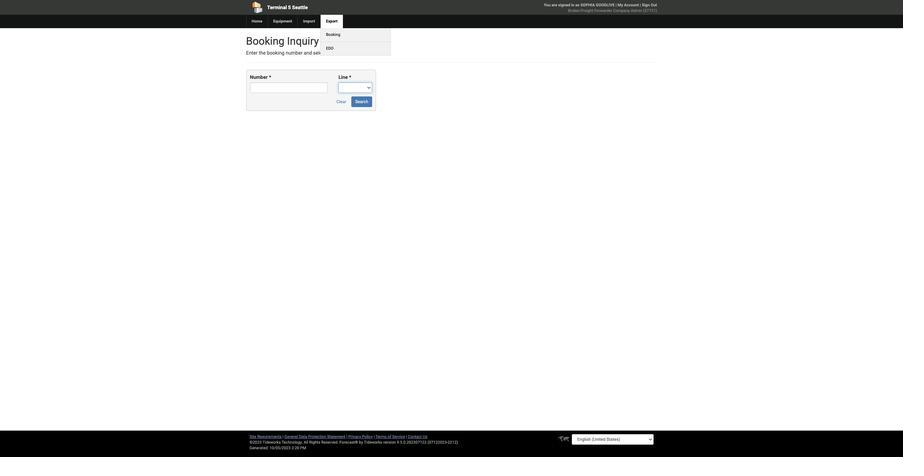 Task type: locate. For each thing, give the bounding box(es) containing it.
reserved.
[[321, 441, 339, 446]]

5
[[288, 5, 291, 10]]

policy
[[362, 435, 373, 440]]

you are signed in as sophia goodlive | my account | sign out broker/freight forwarder company admin (57721)
[[544, 3, 657, 13]]

| left my
[[616, 3, 617, 7]]

1 vertical spatial line
[[338, 75, 348, 80]]

my account link
[[618, 3, 639, 7]]

of
[[388, 435, 391, 440]]

you
[[544, 3, 551, 7]]

|
[[616, 3, 617, 7], [640, 3, 641, 7], [283, 435, 284, 440], [346, 435, 347, 440], [374, 435, 375, 440], [406, 435, 407, 440]]

requirements
[[257, 435, 282, 440]]

| left general
[[283, 435, 284, 440]]

data
[[299, 435, 307, 440]]

by
[[359, 441, 363, 446]]

line
[[332, 50, 341, 56], [338, 75, 348, 80]]

terminal
[[267, 5, 287, 10]]

site requirements | general data protection statement | privacy policy | terms of service | contact us ©2023 tideworks technology. all rights reserved. forecast® by tideworks version 9.5.0.202307122 (07122023-2212) generated: 10/05/2023 2:20 pm
[[250, 435, 458, 451]]

sophia
[[581, 3, 595, 7]]

booking for booking
[[326, 32, 340, 37]]

9.5.0.202307122
[[397, 441, 427, 446]]

sign out link
[[642, 3, 657, 7]]

* for line *
[[349, 75, 351, 80]]

booking inquiry enter the booking number and select a line below.
[[246, 35, 356, 56]]

line up the clear button
[[338, 75, 348, 80]]

* down the below.
[[349, 75, 351, 80]]

booking down export link
[[326, 32, 340, 37]]

booking
[[326, 32, 340, 37], [246, 35, 284, 47]]

booking inside 'booking inquiry enter the booking number and select a line below.'
[[246, 35, 284, 47]]

admin
[[631, 8, 642, 13]]

sign
[[642, 3, 650, 7]]

booking for booking inquiry enter the booking number and select a line below.
[[246, 35, 284, 47]]

line inside 'booking inquiry enter the booking number and select a line below.'
[[332, 50, 341, 56]]

1 * from the left
[[269, 75, 271, 80]]

pm
[[300, 447, 306, 451]]

all
[[304, 441, 308, 446]]

0 horizontal spatial *
[[269, 75, 271, 80]]

0 horizontal spatial booking
[[246, 35, 284, 47]]

* right the number
[[269, 75, 271, 80]]

as
[[575, 3, 580, 7]]

line right a
[[332, 50, 341, 56]]

edo
[[326, 46, 334, 51]]

1 horizontal spatial booking
[[326, 32, 340, 37]]

number
[[250, 75, 268, 80]]

| up the 9.5.0.202307122
[[406, 435, 407, 440]]

site
[[250, 435, 256, 440]]

clear
[[337, 100, 346, 105]]

select
[[313, 50, 326, 56]]

number
[[286, 50, 303, 56]]

general
[[285, 435, 298, 440]]

forwarder
[[594, 8, 612, 13]]

line *
[[338, 75, 351, 80]]

import
[[303, 19, 315, 24]]

0 vertical spatial line
[[332, 50, 341, 56]]

*
[[269, 75, 271, 80], [349, 75, 351, 80]]

1 horizontal spatial *
[[349, 75, 351, 80]]

forecast®
[[340, 441, 358, 446]]

clear button
[[333, 97, 350, 107]]

(07122023-
[[428, 441, 448, 446]]

©2023 tideworks
[[250, 441, 281, 446]]

service
[[392, 435, 405, 440]]

home
[[252, 19, 262, 24]]

the
[[259, 50, 266, 56]]

a
[[328, 50, 330, 56]]

goodlive
[[596, 3, 615, 7]]

| left sign
[[640, 3, 641, 7]]

(57721)
[[643, 8, 657, 13]]

enter
[[246, 50, 258, 56]]

are
[[552, 3, 557, 7]]

2 * from the left
[[349, 75, 351, 80]]

technology.
[[282, 441, 303, 446]]

below.
[[342, 50, 356, 56]]

booking up the
[[246, 35, 284, 47]]



Task type: describe. For each thing, give the bounding box(es) containing it.
site requirements link
[[250, 435, 282, 440]]

contact us link
[[408, 435, 427, 440]]

export link
[[320, 15, 343, 28]]

search button
[[351, 97, 372, 107]]

seattle
[[292, 5, 308, 10]]

signed
[[558, 3, 570, 7]]

2:20
[[292, 447, 299, 451]]

company
[[613, 8, 630, 13]]

terminal 5 seattle link
[[246, 0, 411, 15]]

home link
[[246, 15, 268, 28]]

booking link
[[321, 28, 346, 42]]

protection
[[308, 435, 326, 440]]

booking
[[267, 50, 285, 56]]

number *
[[250, 75, 271, 80]]

statement
[[327, 435, 345, 440]]

* for number *
[[269, 75, 271, 80]]

my
[[618, 3, 623, 7]]

contact
[[408, 435, 422, 440]]

equipment
[[273, 19, 292, 24]]

2212)
[[448, 441, 458, 446]]

10/05/2023
[[270, 447, 291, 451]]

Number * text field
[[250, 83, 328, 93]]

privacy
[[348, 435, 361, 440]]

out
[[651, 3, 657, 7]]

search
[[355, 100, 368, 105]]

inquiry
[[287, 35, 319, 47]]

import link
[[298, 15, 320, 28]]

general data protection statement link
[[285, 435, 345, 440]]

terms
[[376, 435, 387, 440]]

broker/freight
[[568, 8, 593, 13]]

| up forecast®
[[346, 435, 347, 440]]

version
[[383, 441, 396, 446]]

terminal 5 seattle
[[267, 5, 308, 10]]

equipment link
[[268, 15, 298, 28]]

| up tideworks
[[374, 435, 375, 440]]

export
[[326, 19, 338, 24]]

rights
[[309, 441, 320, 446]]

edo link
[[321, 42, 339, 55]]

tideworks
[[364, 441, 382, 446]]

us
[[423, 435, 427, 440]]

terms of service link
[[376, 435, 405, 440]]

account
[[624, 3, 639, 7]]

in
[[571, 3, 574, 7]]

privacy policy link
[[348, 435, 373, 440]]

generated:
[[250, 447, 269, 451]]

and
[[304, 50, 312, 56]]



Task type: vqa. For each thing, say whether or not it's contained in the screenshot.
the right "NOT"
no



